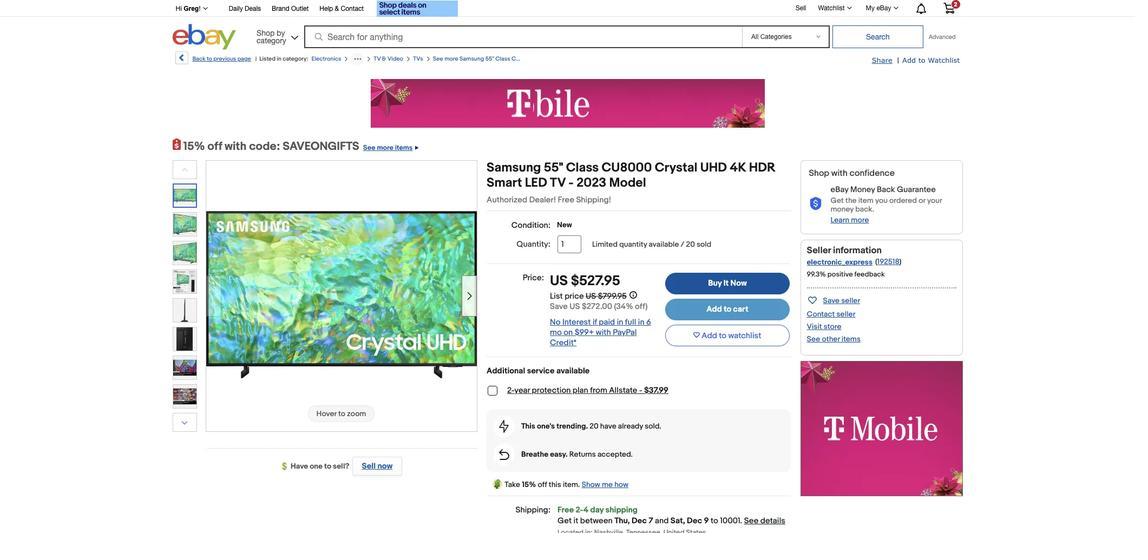 Task type: describe. For each thing, give the bounding box(es) containing it.
this one's trending. 20 have already sold.
[[521, 422, 661, 431]]

shop for shop with confidence
[[809, 168, 830, 179]]

help & contact
[[320, 5, 364, 12]]

$527.95
[[571, 273, 621, 290]]

to right one
[[324, 462, 331, 471]]

money
[[851, 185, 875, 195]]

it
[[574, 516, 578, 526]]

electronic_express link
[[807, 258, 873, 267]]

2 horizontal spatial in
[[638, 317, 645, 328]]

ebay money back guarantee get the item you ordered or your money back. learn more
[[831, 185, 942, 225]]

us $527.95 main content
[[487, 160, 791, 533]]

6
[[646, 317, 651, 328]]

see details link
[[744, 516, 786, 526]]

0 vertical spatial off
[[208, 140, 222, 154]]

see more samsung 55" class cu8000 crystal uhd 4k hdr sm...
[[433, 55, 604, 62]]

$37.99
[[644, 385, 669, 396]]

0 horizontal spatial samsung
[[460, 55, 484, 62]]

Quantity: text field
[[558, 236, 582, 253]]

sell link
[[791, 4, 811, 12]]

uhd inside samsung 55" class cu8000 crystal uhd 4k hdr smart led tv - 2023 model authorized dealer! free shipping!
[[700, 160, 727, 175]]

free inside free 2-4 day shipping get it between thu, dec 7 and sat, dec 9 to 10001 . see details
[[558, 505, 574, 515]]

how
[[615, 480, 629, 489]]

2- inside free 2-4 day shipping get it between thu, dec 7 and sat, dec 9 to 10001 . see details
[[576, 505, 583, 515]]

samsung 55" class cu8000 crystal uhd 4k hdr smart led tv - 2023 model - picture 1 of 11 image
[[206, 211, 477, 378]]

to inside the share | add to watchlist
[[919, 56, 926, 64]]

to inside button
[[719, 331, 727, 341]]

cart
[[733, 304, 749, 315]]

to left previous
[[207, 55, 212, 62]]

visit
[[807, 322, 822, 331]]

the
[[846, 196, 857, 205]]

more inside ebay money back guarantee get the item you ordered or your money back. learn more
[[851, 215, 869, 225]]

sell now link
[[350, 457, 402, 476]]

0 vertical spatial items
[[395, 143, 413, 152]]

192518
[[878, 257, 900, 266]]

1 horizontal spatial |
[[898, 56, 899, 65]]

sell?
[[333, 462, 350, 471]]

protection
[[532, 385, 571, 396]]

tvs link
[[413, 55, 423, 62]]

shop with confidence
[[809, 168, 895, 179]]

add to cart
[[707, 304, 749, 315]]

list price us $799.95
[[550, 291, 627, 302]]

greg
[[184, 5, 199, 12]]

& for contact
[[335, 5, 339, 12]]

shop for shop by category
[[257, 28, 275, 37]]

already
[[618, 422, 643, 431]]

paypal
[[613, 328, 637, 338]]

)
[[900, 257, 902, 266]]

daily deals link
[[229, 3, 261, 15]]

interest
[[563, 317, 591, 328]]

service
[[527, 366, 555, 376]]

add for add to watchlist
[[702, 331, 717, 341]]

available for quantity
[[649, 240, 679, 249]]

& for video
[[382, 55, 386, 62]]

information
[[833, 245, 882, 256]]

sm...
[[591, 55, 604, 62]]

with details__icon image for this one's trending.
[[499, 420, 509, 433]]

items inside contact seller visit store see other items
[[842, 335, 861, 344]]

thu,
[[615, 516, 630, 526]]

samsung 55" class cu8000 crystal uhd 4k hdr smart led tv - 2023 model authorized dealer! free shipping!
[[487, 160, 776, 205]]

money
[[831, 205, 854, 214]]

free inside samsung 55" class cu8000 crystal uhd 4k hdr smart led tv - 2023 model authorized dealer! free shipping!
[[558, 195, 574, 205]]

code:
[[249, 140, 280, 154]]

year
[[515, 385, 530, 396]]

see more items
[[363, 143, 413, 152]]

list
[[550, 291, 563, 302]]

credit*
[[550, 338, 577, 348]]

ordered
[[890, 196, 917, 205]]

1 horizontal spatial in
[[617, 317, 623, 328]]

1 horizontal spatial advertisement region
[[800, 361, 963, 496]]

get inside ebay money back guarantee get the item you ordered or your money back. learn more
[[831, 196, 844, 205]]

1 vertical spatial with
[[832, 168, 848, 179]]

help
[[320, 5, 333, 12]]

picture 7 of 11 image
[[173, 356, 196, 380]]

between
[[580, 516, 613, 526]]

save seller
[[823, 296, 860, 305]]

tv & video link
[[374, 55, 403, 62]]

0 vertical spatial class
[[496, 55, 510, 62]]

more for samsung
[[445, 55, 458, 62]]

store
[[824, 322, 842, 331]]

0 horizontal spatial advertisement region
[[371, 79, 765, 128]]

your
[[927, 196, 942, 205]]

2 link
[[937, 0, 961, 16]]

- inside samsung 55" class cu8000 crystal uhd 4k hdr smart led tv - 2023 model authorized dealer! free shipping!
[[569, 175, 574, 191]]

save us $272.00 (34% off)
[[550, 302, 648, 312]]

0 horizontal spatial |
[[255, 55, 257, 62]]

add to cart link
[[665, 299, 790, 321]]

contact inside account "navigation"
[[341, 5, 364, 12]]

advanced link
[[924, 26, 961, 48]]

save for save seller
[[823, 296, 840, 305]]

take
[[505, 480, 520, 489]]

watchlist
[[728, 331, 762, 341]]

99.3%
[[807, 270, 826, 279]]

shop by category banner
[[170, 0, 963, 53]]

back to previous page link
[[174, 51, 251, 68]]

0 horizontal spatial hdr
[[578, 55, 590, 62]]

trending.
[[557, 422, 588, 431]]

add to watchlist button
[[665, 325, 790, 347]]

plan
[[573, 385, 588, 396]]

daily deals
[[229, 5, 261, 12]]

electronics
[[312, 55, 341, 62]]

show
[[582, 480, 600, 489]]

contact seller visit store see other items
[[807, 310, 861, 344]]

(
[[876, 257, 878, 266]]

Search for anything text field
[[306, 27, 740, 47]]

shop by category
[[257, 28, 286, 45]]

share button
[[872, 55, 893, 66]]

crystal inside samsung 55" class cu8000 crystal uhd 4k hdr smart led tv - 2023 model authorized dealer! free shipping!
[[655, 160, 698, 175]]

daily
[[229, 5, 243, 12]]

hdr inside samsung 55" class cu8000 crystal uhd 4k hdr smart led tv - 2023 model authorized dealer! free shipping!
[[749, 160, 776, 175]]

save seller button
[[807, 294, 860, 306]]

listed
[[259, 55, 276, 62]]

0 horizontal spatial us
[[550, 273, 568, 290]]

cu8000 inside samsung 55" class cu8000 crystal uhd 4k hdr smart led tv - 2023 model authorized dealer! free shipping!
[[602, 160, 652, 175]]

easy.
[[550, 450, 568, 459]]

picture 6 of 11 image
[[173, 328, 196, 351]]

outlet
[[291, 5, 309, 12]]

ebay inside my ebay link
[[877, 4, 891, 12]]

have
[[600, 422, 617, 431]]

back.
[[856, 205, 875, 214]]

ebay inside ebay money back guarantee get the item you ordered or your money back. learn more
[[831, 185, 849, 195]]

help & contact link
[[320, 3, 364, 15]]

2 horizontal spatial us
[[586, 291, 596, 302]]

55" inside samsung 55" class cu8000 crystal uhd 4k hdr smart led tv - 2023 model authorized dealer! free shipping!
[[544, 160, 563, 175]]

with details__icon image for breathe easy.
[[499, 449, 509, 460]]

returns
[[569, 450, 596, 459]]

from
[[590, 385, 607, 396]]

1 vertical spatial -
[[639, 385, 642, 396]]

buy it now
[[708, 278, 747, 289]]

tv inside samsung 55" class cu8000 crystal uhd 4k hdr smart led tv - 2023 model authorized dealer! free shipping!
[[550, 175, 566, 191]]

save for save us $272.00 (34% off)
[[550, 302, 568, 312]]

see right tvs link
[[433, 55, 443, 62]]

/
[[681, 240, 685, 249]]

0 horizontal spatial uhd
[[556, 55, 568, 62]]

see inside contact seller visit store see other items
[[807, 335, 820, 344]]

0 vertical spatial 2-
[[507, 385, 515, 396]]

paid
[[599, 317, 615, 328]]

15% off with code: saveongifts
[[183, 140, 359, 154]]

see right saveongifts
[[363, 143, 376, 152]]

2 dec from the left
[[687, 516, 702, 526]]

saveongifts
[[283, 140, 359, 154]]



Task type: vqa. For each thing, say whether or not it's contained in the screenshot.
the top Crystal
yes



Task type: locate. For each thing, give the bounding box(es) containing it.
learn more link
[[831, 215, 869, 225]]

free up it at the bottom of the page
[[558, 505, 574, 515]]

1 horizontal spatial 2-
[[576, 505, 583, 515]]

1 vertical spatial hdr
[[749, 160, 776, 175]]

0 vertical spatial more
[[445, 55, 458, 62]]

0 horizontal spatial tv
[[374, 55, 381, 62]]

1 vertical spatial back
[[877, 185, 895, 195]]

dealer!
[[529, 195, 556, 205]]

with left code:
[[225, 140, 247, 154]]

us up list
[[550, 273, 568, 290]]

share
[[872, 56, 893, 64]]

2 free from the top
[[558, 505, 574, 515]]

watchlist inside the share | add to watchlist
[[928, 56, 960, 64]]

samsung up authorized
[[487, 160, 541, 175]]

items
[[395, 143, 413, 152], [842, 335, 861, 344]]

0 vertical spatial get
[[831, 196, 844, 205]]

| right "share" button on the right of the page
[[898, 56, 899, 65]]

us down the $527.95
[[586, 291, 596, 302]]

to
[[207, 55, 212, 62], [919, 56, 926, 64], [724, 304, 732, 315], [719, 331, 727, 341], [324, 462, 331, 471], [711, 516, 718, 526]]

15% inside us $527.95 main content
[[522, 480, 536, 489]]

1 horizontal spatial dec
[[687, 516, 702, 526]]

1 horizontal spatial back
[[877, 185, 895, 195]]

cu8000 down search for anything text box
[[512, 55, 534, 62]]

1 vertical spatial off
[[538, 480, 547, 489]]

1 vertical spatial 15%
[[522, 480, 536, 489]]

1 vertical spatial cu8000
[[602, 160, 652, 175]]

tv & video
[[374, 55, 403, 62]]

class up shipping!
[[566, 160, 599, 175]]

1 vertical spatial seller
[[837, 310, 856, 319]]

1 horizontal spatial class
[[566, 160, 599, 175]]

off left "this"
[[538, 480, 547, 489]]

us $527.95
[[550, 273, 621, 290]]

cu8000 up shipping!
[[602, 160, 652, 175]]

save inside "button"
[[823, 296, 840, 305]]

0 vertical spatial watchlist
[[818, 4, 845, 12]]

add right share
[[903, 56, 916, 64]]

with details__icon image left the money
[[809, 197, 822, 211]]

back up you
[[877, 185, 895, 195]]

none submit inside the shop by category banner
[[833, 25, 924, 48]]

1 horizontal spatial save
[[823, 296, 840, 305]]

2023
[[577, 175, 607, 191]]

seller inside "button"
[[841, 296, 860, 305]]

1 vertical spatial contact
[[807, 310, 835, 319]]

dec left 7
[[632, 516, 647, 526]]

0 vertical spatial crystal
[[536, 55, 555, 62]]

picture 5 of 11 image
[[173, 299, 196, 322]]

with right $99+
[[596, 328, 611, 338]]

share | add to watchlist
[[872, 56, 960, 65]]

with details__icon image
[[809, 197, 822, 211], [499, 420, 509, 433], [499, 449, 509, 460]]

in right listed
[[277, 55, 281, 62]]

tv right led
[[550, 175, 566, 191]]

seller
[[807, 245, 831, 256]]

crystal right model
[[655, 160, 698, 175]]

seller information electronic_express ( 192518 ) 99.3% positive feedback
[[807, 245, 902, 279]]

$99+
[[575, 328, 594, 338]]

no
[[550, 317, 561, 328]]

advertisement region
[[371, 79, 765, 128], [800, 361, 963, 496]]

sell left watchlist link
[[796, 4, 806, 12]]

& left video
[[382, 55, 386, 62]]

1 horizontal spatial shop
[[809, 168, 830, 179]]

visit store link
[[807, 322, 842, 331]]

breathe
[[521, 450, 548, 459]]

to down advanced link
[[919, 56, 926, 64]]

available
[[649, 240, 679, 249], [557, 366, 590, 376]]

2- down 'additional' on the bottom
[[507, 385, 515, 396]]

1 horizontal spatial ebay
[[877, 4, 891, 12]]

seller down save seller
[[837, 310, 856, 319]]

0 horizontal spatial cu8000
[[512, 55, 534, 62]]

picture 8 of 11 image
[[173, 385, 196, 408]]

deals
[[245, 5, 261, 12]]

1 horizontal spatial samsung
[[487, 160, 541, 175]]

watchlist inside account "navigation"
[[818, 4, 845, 12]]

with details__icon image for ebay money back guarantee
[[809, 197, 822, 211]]

page
[[237, 55, 251, 62]]

back inside 'back to previous page' link
[[192, 55, 206, 62]]

video
[[388, 55, 403, 62]]

have one to sell?
[[291, 462, 350, 471]]

off
[[208, 140, 222, 154], [538, 480, 547, 489]]

1 free from the top
[[558, 195, 574, 205]]

with inside no interest if paid in full in 6 mo on $99+ with paypal credit*
[[596, 328, 611, 338]]

1 dec from the left
[[632, 516, 647, 526]]

contact inside contact seller visit store see other items
[[807, 310, 835, 319]]

class inside samsung 55" class cu8000 crystal uhd 4k hdr smart led tv - 2023 model authorized dealer! free shipping!
[[566, 160, 599, 175]]

shop inside shop by category
[[257, 28, 275, 37]]

dollar sign image
[[282, 462, 291, 471]]

0 vertical spatial 4k
[[569, 55, 577, 62]]

led
[[525, 175, 547, 191]]

if
[[593, 317, 597, 328]]

add inside button
[[702, 331, 717, 341]]

with details__icon image left breathe
[[499, 449, 509, 460]]

0 horizontal spatial available
[[557, 366, 590, 376]]

1 vertical spatial advertisement region
[[800, 361, 963, 496]]

1 horizontal spatial uhd
[[700, 160, 727, 175]]

this
[[549, 480, 561, 489]]

1 horizontal spatial crystal
[[655, 160, 698, 175]]

condition:
[[512, 220, 551, 231]]

authorized
[[487, 195, 527, 205]]

0 horizontal spatial dec
[[632, 516, 647, 526]]

7
[[649, 516, 653, 526]]

more for items
[[377, 143, 394, 152]]

0 horizontal spatial back
[[192, 55, 206, 62]]

in left full
[[617, 317, 623, 328]]

save up "contact seller" link
[[823, 296, 840, 305]]

1 horizontal spatial sell
[[796, 4, 806, 12]]

save up the no
[[550, 302, 568, 312]]

with up the at top
[[832, 168, 848, 179]]

free
[[558, 195, 574, 205], [558, 505, 574, 515]]

2 vertical spatial more
[[851, 215, 869, 225]]

watchlist right the sell link in the right of the page
[[818, 4, 845, 12]]

4k inside samsung 55" class cu8000 crystal uhd 4k hdr smart led tv - 2023 model authorized dealer! free shipping!
[[730, 160, 746, 175]]

1 vertical spatial &
[[382, 55, 386, 62]]

day
[[590, 505, 604, 515]]

brand outlet link
[[272, 3, 309, 15]]

seller for contact
[[837, 310, 856, 319]]

0 horizontal spatial 20
[[590, 422, 599, 431]]

add down 'buy'
[[707, 304, 722, 315]]

| left listed
[[255, 55, 257, 62]]

full
[[625, 317, 636, 328]]

in left "6"
[[638, 317, 645, 328]]

0 horizontal spatial items
[[395, 143, 413, 152]]

add for add to cart
[[707, 304, 722, 315]]

no interest if paid in full in 6 mo on $99+ with paypal credit* link
[[550, 317, 651, 348]]

sell left now
[[362, 461, 376, 472]]

available for service
[[557, 366, 590, 376]]

quantity
[[619, 240, 647, 249]]

2
[[954, 1, 958, 8]]

1 vertical spatial add
[[707, 304, 722, 315]]

55" down search for anything text box
[[485, 55, 494, 62]]

off inside us $527.95 main content
[[538, 480, 547, 489]]

crystal down search for anything text box
[[536, 55, 555, 62]]

sell inside account "navigation"
[[796, 4, 806, 12]]

& inside help & contact link
[[335, 5, 339, 12]]

1 horizontal spatial items
[[842, 335, 861, 344]]

0 horizontal spatial shop
[[257, 28, 275, 37]]

1 vertical spatial samsung
[[487, 160, 541, 175]]

20 right /
[[686, 240, 695, 249]]

1 vertical spatial shop
[[809, 168, 830, 179]]

2 horizontal spatial more
[[851, 215, 869, 225]]

save inside us $527.95 main content
[[550, 302, 568, 312]]

dec left 9 on the bottom right
[[687, 516, 702, 526]]

1 vertical spatial 2-
[[576, 505, 583, 515]]

add down add to cart link
[[702, 331, 717, 341]]

1 horizontal spatial watchlist
[[928, 56, 960, 64]]

back inside ebay money back guarantee get the item you ordered or your money back. learn more
[[877, 185, 895, 195]]

seller inside contact seller visit store see other items
[[837, 310, 856, 319]]

1 horizontal spatial 4k
[[730, 160, 746, 175]]

with details__icon image left this
[[499, 420, 509, 433]]

0 vertical spatial sell
[[796, 4, 806, 12]]

tvs
[[413, 55, 423, 62]]

have
[[291, 462, 308, 471]]

0 vertical spatial -
[[569, 175, 574, 191]]

1 horizontal spatial &
[[382, 55, 386, 62]]

0 horizontal spatial sell
[[362, 461, 376, 472]]

contact
[[341, 5, 364, 12], [807, 310, 835, 319]]

brand outlet
[[272, 5, 309, 12]]

55"
[[485, 55, 494, 62], [544, 160, 563, 175]]

available left /
[[649, 240, 679, 249]]

to inside free 2-4 day shipping get it between thu, dec 7 and sat, dec 9 to 10001 . see details
[[711, 516, 718, 526]]

1 vertical spatial uhd
[[700, 160, 727, 175]]

new
[[557, 220, 572, 230]]

0 vertical spatial with
[[225, 140, 247, 154]]

get left it at the bottom of the page
[[558, 516, 572, 526]]

add
[[903, 56, 916, 64], [707, 304, 722, 315], [702, 331, 717, 341]]

my
[[866, 4, 875, 12]]

us up interest
[[570, 302, 580, 312]]

0 vertical spatial seller
[[841, 296, 860, 305]]

class down search for anything text box
[[496, 55, 510, 62]]

off left code:
[[208, 140, 222, 154]]

watchlist down advanced on the right
[[928, 56, 960, 64]]

uhd
[[556, 55, 568, 62], [700, 160, 727, 175]]

0 horizontal spatial 4k
[[569, 55, 577, 62]]

confidence
[[850, 168, 895, 179]]

0 vertical spatial contact
[[341, 5, 364, 12]]

to right 9 on the bottom right
[[711, 516, 718, 526]]

$272.00
[[582, 302, 612, 312]]

item.
[[563, 480, 580, 489]]

0 horizontal spatial contact
[[341, 5, 364, 12]]

1 horizontal spatial get
[[831, 196, 844, 205]]

one
[[310, 462, 323, 471]]

contact right help
[[341, 5, 364, 12]]

shipping!
[[576, 195, 611, 205]]

back
[[192, 55, 206, 62], [877, 185, 895, 195]]

1 horizontal spatial tv
[[550, 175, 566, 191]]

0 vertical spatial free
[[558, 195, 574, 205]]

seller
[[841, 296, 860, 305], [837, 310, 856, 319]]

2 vertical spatial with details__icon image
[[499, 449, 509, 460]]

add inside the share | add to watchlist
[[903, 56, 916, 64]]

1 horizontal spatial 20
[[686, 240, 695, 249]]

class
[[496, 55, 510, 62], [566, 160, 599, 175]]

0 vertical spatial cu8000
[[512, 55, 534, 62]]

by
[[277, 28, 285, 37]]

picture 3 of 11 image
[[173, 241, 196, 265]]

me
[[602, 480, 613, 489]]

0 horizontal spatial crystal
[[536, 55, 555, 62]]

positive
[[828, 270, 853, 279]]

electronics link
[[312, 55, 341, 62]]

None submit
[[833, 25, 924, 48]]

see
[[433, 55, 443, 62], [363, 143, 376, 152], [807, 335, 820, 344], [744, 516, 759, 526]]

0 vertical spatial samsung
[[460, 55, 484, 62]]

samsung right tvs link
[[460, 55, 484, 62]]

shipping
[[606, 505, 638, 515]]

price
[[565, 291, 584, 302]]

show me how button
[[582, 478, 629, 489]]

back left previous
[[192, 55, 206, 62]]

get inside free 2-4 day shipping get it between thu, dec 7 and sat, dec 9 to 10001 . see details
[[558, 516, 572, 526]]

1 horizontal spatial -
[[639, 385, 642, 396]]

15% right take
[[522, 480, 536, 489]]

0 vertical spatial 15%
[[183, 140, 205, 154]]

back to previous page
[[192, 55, 251, 62]]

0 horizontal spatial in
[[277, 55, 281, 62]]

0 vertical spatial uhd
[[556, 55, 568, 62]]

1 horizontal spatial 15%
[[522, 480, 536, 489]]

15% up picture 1 of 11
[[183, 140, 205, 154]]

1 horizontal spatial us
[[570, 302, 580, 312]]

free 2-4 day shipping get it between thu, dec 7 and sat, dec 9 to 10001 . see details
[[558, 505, 786, 526]]

available up plan
[[557, 366, 590, 376]]

0 horizontal spatial with
[[225, 140, 247, 154]]

55" up dealer!
[[544, 160, 563, 175]]

no interest if paid in full in 6 mo on $99+ with paypal credit*
[[550, 317, 651, 348]]

sell for sell
[[796, 4, 806, 12]]

1 horizontal spatial more
[[445, 55, 458, 62]]

1 vertical spatial more
[[377, 143, 394, 152]]

to left 'cart'
[[724, 304, 732, 315]]

tv left video
[[374, 55, 381, 62]]

hi greg !
[[176, 5, 201, 12]]

picture 4 of 11 image
[[173, 270, 196, 293]]

hi
[[176, 5, 182, 12]]

1 vertical spatial free
[[558, 505, 574, 515]]

details
[[761, 516, 786, 526]]

to left "watchlist"
[[719, 331, 727, 341]]

0 horizontal spatial 55"
[[485, 55, 494, 62]]

2-year protection plan from allstate - $37.99
[[507, 385, 669, 396]]

smart
[[487, 175, 522, 191]]

get an extra 15% off image
[[377, 1, 458, 17]]

picture 2 of 11 image
[[173, 213, 196, 236]]

0 vertical spatial tv
[[374, 55, 381, 62]]

now
[[731, 278, 747, 289]]

account navigation
[[170, 0, 963, 18]]

2 horizontal spatial with
[[832, 168, 848, 179]]

- left the $37.99
[[639, 385, 642, 396]]

seller up "contact seller" link
[[841, 296, 860, 305]]

see inside free 2-4 day shipping get it between thu, dec 7 and sat, dec 9 to 10001 . see details
[[744, 516, 759, 526]]

0 vertical spatial shop
[[257, 28, 275, 37]]

mo
[[550, 328, 562, 338]]

(34%
[[614, 302, 633, 312]]

free right dealer!
[[558, 195, 574, 205]]

see down visit
[[807, 335, 820, 344]]

1 horizontal spatial with
[[596, 328, 611, 338]]

2 vertical spatial add
[[702, 331, 717, 341]]

0 horizontal spatial off
[[208, 140, 222, 154]]

ebay up the at top
[[831, 185, 849, 195]]

picture 1 of 11 image
[[174, 185, 196, 207]]

& right help
[[335, 5, 339, 12]]

seller for save
[[841, 296, 860, 305]]

0 vertical spatial available
[[649, 240, 679, 249]]

$799.95
[[598, 291, 627, 302]]

sell for sell now
[[362, 461, 376, 472]]

0 horizontal spatial watchlist
[[818, 4, 845, 12]]

0 horizontal spatial 2-
[[507, 385, 515, 396]]

20 left the have
[[590, 422, 599, 431]]

1 vertical spatial 55"
[[544, 160, 563, 175]]

- left 2023
[[569, 175, 574, 191]]

1 vertical spatial crystal
[[655, 160, 698, 175]]

contact seller link
[[807, 310, 856, 319]]

4k
[[569, 55, 577, 62], [730, 160, 746, 175]]

1 vertical spatial with details__icon image
[[499, 420, 509, 433]]

1 horizontal spatial hdr
[[749, 160, 776, 175]]

ebay
[[877, 4, 891, 12], [831, 185, 849, 195]]

0 horizontal spatial &
[[335, 5, 339, 12]]

see right .
[[744, 516, 759, 526]]

1 horizontal spatial contact
[[807, 310, 835, 319]]

get left the at top
[[831, 196, 844, 205]]

2- up it at the bottom of the page
[[576, 505, 583, 515]]

buy it now link
[[665, 273, 790, 295]]

0 horizontal spatial class
[[496, 55, 510, 62]]

contact up visit store link
[[807, 310, 835, 319]]

ebay right my
[[877, 4, 891, 12]]

0 horizontal spatial -
[[569, 175, 574, 191]]

hdr
[[578, 55, 590, 62], [749, 160, 776, 175]]

0 vertical spatial 55"
[[485, 55, 494, 62]]

samsung inside samsung 55" class cu8000 crystal uhd 4k hdr smart led tv - 2023 model authorized dealer! free shipping!
[[487, 160, 541, 175]]

1 vertical spatial tv
[[550, 175, 566, 191]]

1 vertical spatial ebay
[[831, 185, 849, 195]]



